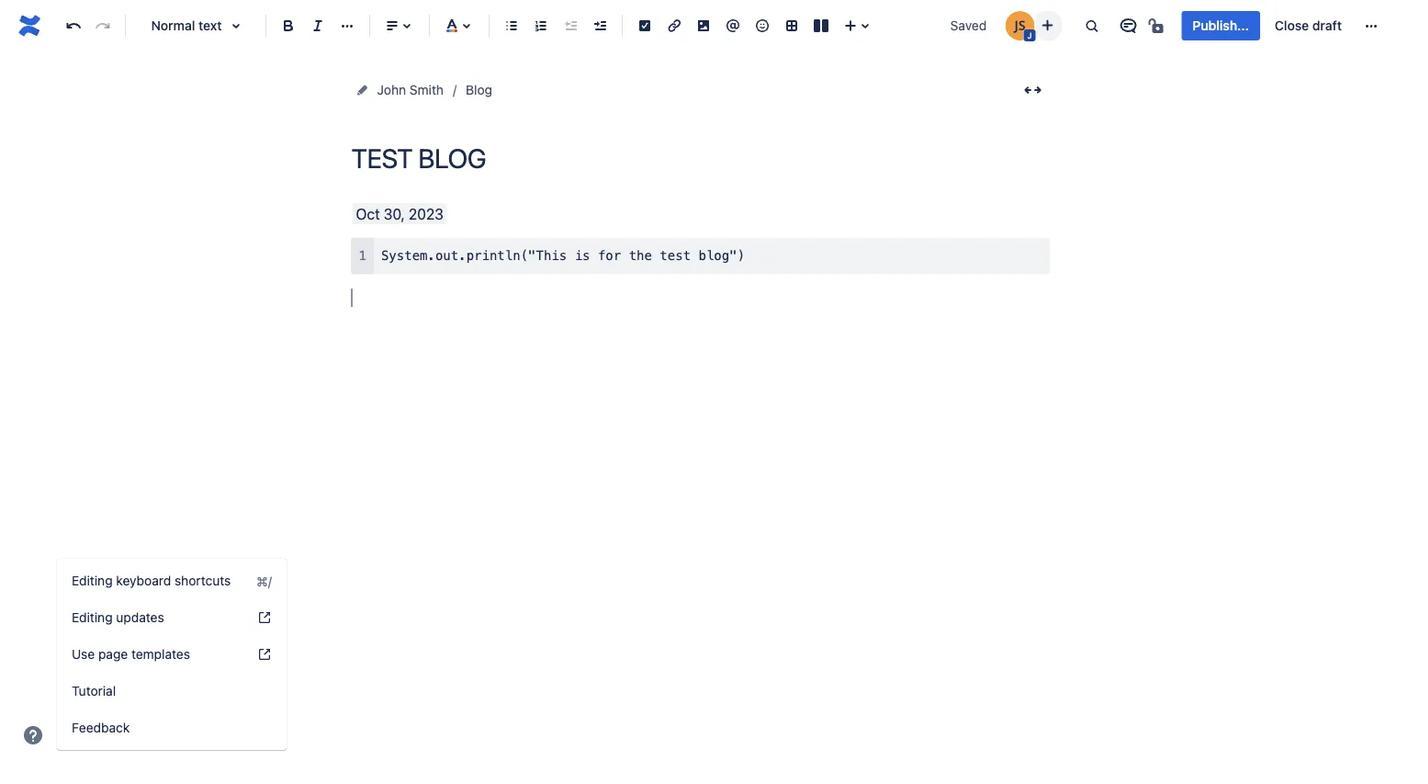 Task type: locate. For each thing, give the bounding box(es) containing it.
close
[[1276, 18, 1310, 33]]

confluence image
[[15, 11, 44, 40], [15, 11, 44, 40]]

system.out.println("this
[[381, 248, 567, 263]]

bullet list ⌘⇧8 image
[[501, 15, 523, 37]]

editing up use
[[72, 610, 113, 625]]

Blog post title text field
[[352, 143, 1050, 174]]

help image
[[257, 610, 272, 625]]

move this blog image
[[355, 83, 370, 97]]

close draft button
[[1265, 11, 1354, 40]]

link image
[[664, 15, 686, 37]]

john
[[377, 82, 406, 97]]

help image left feedback
[[22, 724, 44, 746]]

editing keyboard shortcuts
[[72, 573, 231, 588]]

editing for editing keyboard shortcuts
[[72, 573, 113, 588]]

smith
[[410, 82, 444, 97]]

feedback button
[[57, 710, 287, 746]]

0 vertical spatial help image
[[257, 647, 272, 662]]

help image inside use page templates link
[[257, 647, 272, 662]]

add image, video, or file image
[[693, 15, 715, 37]]

john smith
[[377, 82, 444, 97]]

1 horizontal spatial help image
[[257, 647, 272, 662]]

keyboard
[[116, 573, 171, 588]]

use page templates link
[[57, 636, 287, 673]]

Main content area, start typing to enter text. text field
[[352, 201, 1050, 310]]

outdent ⇧tab image
[[560, 15, 582, 37]]

2 editing from the top
[[72, 610, 113, 625]]

1 vertical spatial editing
[[72, 610, 113, 625]]

2023
[[409, 205, 444, 222]]

help image down help icon
[[257, 647, 272, 662]]

draft
[[1313, 18, 1343, 33]]

editing updates link
[[57, 599, 287, 636]]

1 editing from the top
[[72, 573, 113, 588]]

editing up editing updates
[[72, 573, 113, 588]]

more formatting image
[[336, 15, 358, 37]]

0 horizontal spatial help image
[[22, 724, 44, 746]]

normal text button
[[133, 6, 258, 46]]

0 vertical spatial editing
[[72, 573, 113, 588]]

tutorial button
[[57, 673, 287, 710]]

editing
[[72, 573, 113, 588], [72, 610, 113, 625]]

feedback
[[72, 720, 130, 735]]

italic ⌘i image
[[307, 15, 329, 37]]

action item image
[[634, 15, 656, 37]]

30,
[[384, 205, 405, 222]]

system.out.println("this is for the test blog")
[[381, 248, 745, 263]]

close draft
[[1276, 18, 1343, 33]]

shortcuts
[[175, 573, 231, 588]]

help image
[[257, 647, 272, 662], [22, 724, 44, 746]]



Task type: describe. For each thing, give the bounding box(es) containing it.
tutorial
[[72, 683, 116, 698]]

blog link
[[466, 79, 493, 101]]

editing for editing updates
[[72, 610, 113, 625]]

updates
[[116, 610, 164, 625]]

1 vertical spatial help image
[[22, 724, 44, 746]]

blog")
[[699, 248, 745, 263]]

the
[[629, 248, 652, 263]]

use
[[72, 647, 95, 662]]

numbered list ⌘⇧7 image
[[530, 15, 552, 37]]

publish... button
[[1182, 11, 1261, 40]]

layouts image
[[811, 15, 833, 37]]

make page full-width image
[[1022, 79, 1045, 101]]

templates
[[131, 647, 190, 662]]

text
[[199, 18, 222, 33]]

for
[[598, 248, 621, 263]]

blog
[[466, 82, 493, 97]]

comment icon image
[[1118, 15, 1140, 37]]

use page templates
[[72, 647, 190, 662]]

is
[[575, 248, 591, 263]]

find and replace image
[[1081, 15, 1103, 37]]

no restrictions image
[[1147, 15, 1169, 37]]

test
[[660, 248, 691, 263]]

indent tab image
[[589, 15, 611, 37]]

align left image
[[381, 15, 403, 37]]

invite to edit image
[[1037, 14, 1059, 36]]

page
[[98, 647, 128, 662]]

bold ⌘b image
[[278, 15, 300, 37]]

john smith link
[[377, 79, 444, 101]]

mention image
[[722, 15, 744, 37]]

table image
[[781, 15, 803, 37]]

emoji image
[[752, 15, 774, 37]]

publish...
[[1193, 18, 1250, 33]]

more image
[[1361, 15, 1383, 37]]

oct
[[356, 205, 380, 222]]

⌘/
[[257, 573, 272, 588]]

undo ⌘z image
[[62, 15, 85, 37]]

john smith image
[[1006, 11, 1035, 40]]

saved
[[951, 18, 987, 33]]

normal
[[151, 18, 195, 33]]

editing updates
[[72, 610, 164, 625]]

redo ⌘⇧z image
[[92, 15, 114, 37]]

normal text
[[151, 18, 222, 33]]

oct 30, 2023
[[356, 205, 444, 222]]



Task type: vqa. For each thing, say whether or not it's contained in the screenshot.
Task link
no



